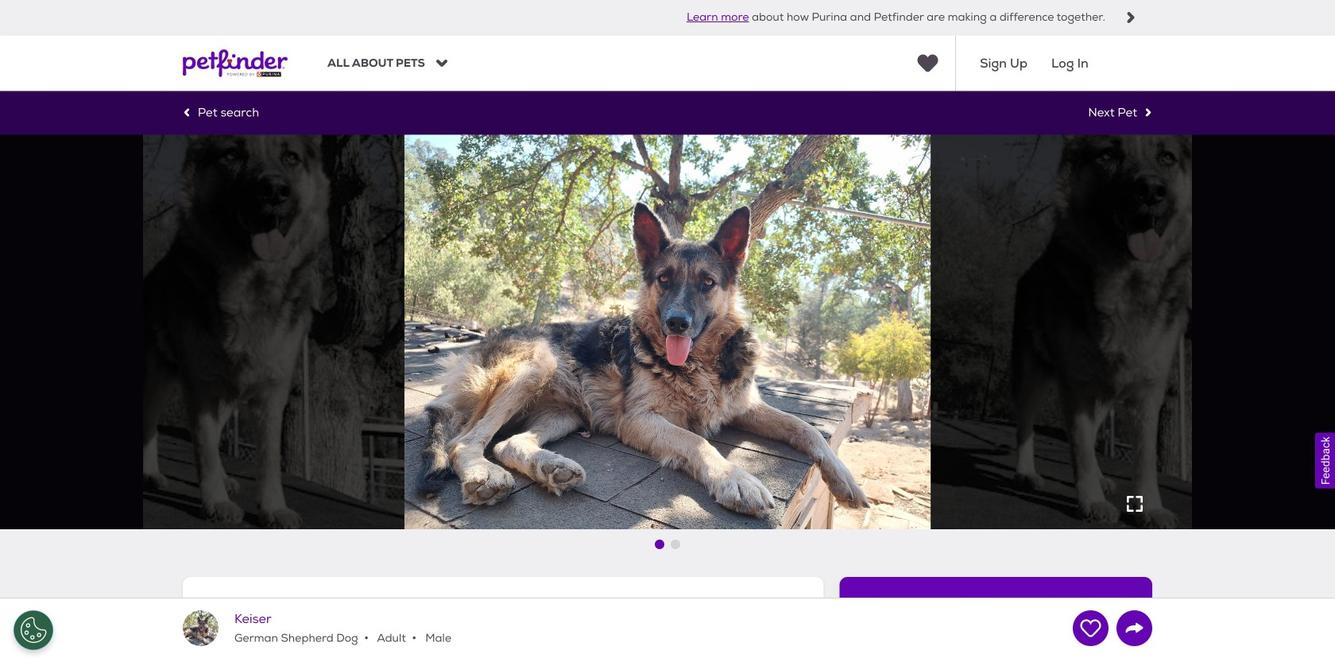 Task type: locate. For each thing, give the bounding box(es) containing it.
1 horizontal spatial keiser, an adoptable german shepherd dog in coarsegold, ca_image-2 image
[[931, 135, 1281, 530]]

main content
[[0, 91, 1336, 658]]

keiser, an adoptable german shepherd dog in coarsegold, ca_image-1 image
[[405, 135, 931, 530]]

1 keiser, an adoptable german shepherd dog in coarsegold, ca_image-2 image from the left
[[55, 135, 405, 530]]

keiser, an adoptable german shepherd dog in coarsegold, ca_image-2 image
[[55, 135, 405, 530], [931, 135, 1281, 530]]

0 horizontal spatial keiser, an adoptable german shepherd dog in coarsegold, ca_image-2 image
[[55, 135, 405, 530]]



Task type: vqa. For each thing, say whether or not it's contained in the screenshot.
second Keiser, an adoptable German Shepherd Dog in Coarsegold, CA_image-2 from right
yes



Task type: describe. For each thing, give the bounding box(es) containing it.
keiser image
[[183, 611, 219, 646]]

petfinder home image
[[183, 35, 288, 91]]

2 keiser, an adoptable german shepherd dog in coarsegold, ca_image-2 image from the left
[[931, 135, 1281, 530]]



